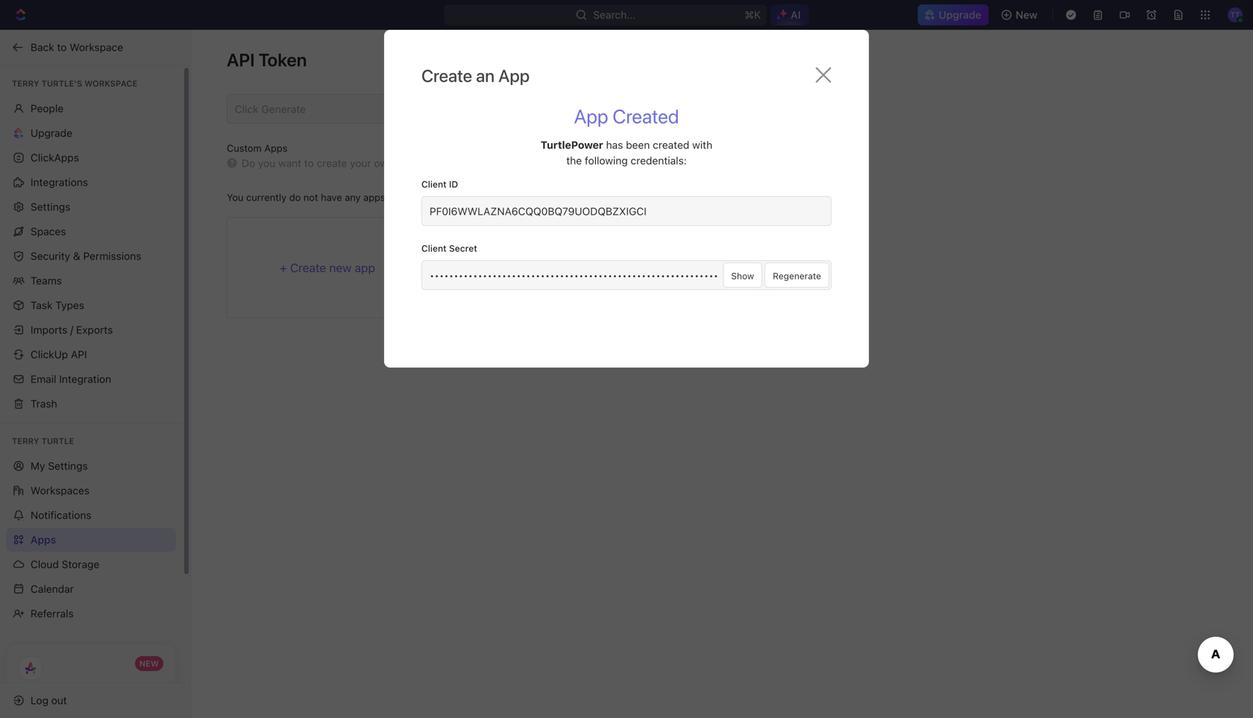 Task type: locate. For each thing, give the bounding box(es) containing it.
out up id
[[457, 157, 473, 169]]

log out
[[31, 694, 67, 707]]

0 horizontal spatial out
[[51, 694, 67, 707]]

api up integration
[[71, 348, 87, 361]]

settings up workspaces
[[48, 460, 88, 472]]

0 vertical spatial app
[[498, 66, 530, 86]]

0 horizontal spatial the
[[476, 157, 492, 169]]

0 vertical spatial settings
[[31, 201, 70, 213]]

calendar link
[[6, 577, 176, 601]]

authorized
[[388, 192, 436, 203]]

documentation
[[514, 157, 589, 169]]

upgrade link down people link
[[6, 121, 176, 145]]

app created
[[574, 105, 679, 128]]

email integration link
[[6, 367, 176, 391]]

people
[[31, 102, 64, 114]]

has
[[606, 139, 623, 151]]

any
[[345, 192, 361, 203]]

1 horizontal spatial apps
[[264, 142, 288, 154]]

None text field
[[430, 205, 823, 217]]

trash link
[[6, 392, 176, 416]]

0 horizontal spatial new
[[139, 659, 159, 669]]

+ create new app
[[280, 261, 375, 275]]

2 horizontal spatial api
[[494, 157, 511, 169]]

0 horizontal spatial upgrade link
[[6, 121, 176, 145]]

apps
[[264, 142, 288, 154], [31, 534, 56, 546]]

security & permissions link
[[6, 244, 176, 268]]

1 horizontal spatial app
[[574, 105, 608, 128]]

check
[[423, 157, 454, 169]]

check out the api documentation link
[[423, 157, 589, 169]]

0 horizontal spatial upgrade
[[31, 127, 72, 139]]

apps
[[363, 192, 385, 203]]

client left secret
[[421, 243, 447, 254]]

back to workspace button
[[6, 35, 177, 59]]

referrals
[[31, 608, 74, 620]]

1 horizontal spatial new
[[1016, 9, 1038, 21]]

show button
[[723, 263, 762, 288]]

created
[[653, 139, 689, 151]]

upgrade up clickapps
[[31, 127, 72, 139]]

apps up you
[[264, 142, 288, 154]]

0 vertical spatial create
[[421, 66, 472, 86]]

0 vertical spatial out
[[457, 157, 473, 169]]

do you want to create your own app? check out the api documentation
[[242, 157, 589, 169]]

create
[[421, 66, 472, 86], [290, 261, 326, 275]]

1 horizontal spatial to
[[304, 157, 314, 169]]

1 vertical spatial apps
[[31, 534, 56, 546]]

the inside turtlepower has been created with the following credentials:
[[566, 154, 582, 167]]

0 vertical spatial to
[[57, 41, 67, 53]]

1 vertical spatial settings
[[48, 460, 88, 472]]

0 vertical spatial new
[[1016, 9, 1038, 21]]

1 vertical spatial out
[[51, 694, 67, 707]]

imports / exports link
[[6, 318, 176, 342]]

upgrade link
[[918, 4, 989, 25], [6, 121, 176, 145]]

1 horizontal spatial api
[[227, 49, 255, 70]]

1 horizontal spatial out
[[457, 157, 473, 169]]

you currently do not have any apps authorized
[[227, 192, 436, 203]]

1 client from the top
[[421, 179, 447, 189]]

upgrade left new button
[[939, 9, 981, 21]]

1 vertical spatial new
[[139, 659, 159, 669]]

1 horizontal spatial create
[[421, 66, 472, 86]]

client for client id
[[421, 179, 447, 189]]

generate button
[[617, 96, 672, 122]]

create left "an"
[[421, 66, 472, 86]]

1 vertical spatial create
[[290, 261, 326, 275]]

api left documentation at the left of page
[[494, 157, 511, 169]]

0 horizontal spatial api
[[71, 348, 87, 361]]

to right back
[[57, 41, 67, 53]]

following
[[585, 154, 628, 167]]

settings link
[[6, 195, 176, 219]]

1 horizontal spatial the
[[566, 154, 582, 167]]

new button
[[995, 3, 1046, 27]]

clickup
[[31, 348, 68, 361]]

calendar
[[31, 583, 74, 595]]

notifications
[[31, 509, 91, 521]]

the down turtlepower
[[566, 154, 582, 167]]

you
[[227, 192, 244, 203]]

0 vertical spatial client
[[421, 179, 447, 189]]

0 vertical spatial api
[[227, 49, 255, 70]]

task
[[31, 299, 53, 311]]

out
[[457, 157, 473, 169], [51, 694, 67, 707]]

app
[[355, 261, 375, 275]]

clickup api link
[[6, 343, 176, 367]]

1 vertical spatial api
[[494, 157, 511, 169]]

apps up cloud
[[31, 534, 56, 546]]

upgrade link left new button
[[918, 4, 989, 25]]

create right +
[[290, 261, 326, 275]]

app up turtlepower
[[574, 105, 608, 128]]

the
[[566, 154, 582, 167], [476, 157, 492, 169]]

settings up spaces
[[31, 201, 70, 213]]

out right log
[[51, 694, 67, 707]]

the right check
[[476, 157, 492, 169]]

1 horizontal spatial upgrade
[[939, 9, 981, 21]]

1 vertical spatial upgrade
[[31, 127, 72, 139]]

to inside button
[[57, 41, 67, 53]]

0 horizontal spatial create
[[290, 261, 326, 275]]

currently
[[246, 192, 287, 203]]

client
[[421, 179, 447, 189], [421, 243, 447, 254]]

teams
[[31, 274, 62, 287]]

1 vertical spatial client
[[421, 243, 447, 254]]

0 horizontal spatial to
[[57, 41, 67, 53]]

client id
[[421, 179, 458, 189]]

app right "an"
[[498, 66, 530, 86]]

log out button
[[6, 689, 178, 713]]

1 vertical spatial to
[[304, 157, 314, 169]]

client left id
[[421, 179, 447, 189]]

None password field
[[430, 269, 719, 281]]

to right want
[[304, 157, 314, 169]]

api left token
[[227, 49, 255, 70]]

storage
[[62, 558, 99, 571]]

0 vertical spatial upgrade link
[[918, 4, 989, 25]]

0 horizontal spatial app
[[498, 66, 530, 86]]

api
[[227, 49, 255, 70], [494, 157, 511, 169], [71, 348, 87, 361]]

Click Generate text field
[[235, 103, 613, 115]]

upgrade
[[939, 9, 981, 21], [31, 127, 72, 139]]

new
[[1016, 9, 1038, 21], [139, 659, 159, 669]]

2 client from the top
[[421, 243, 447, 254]]

workspace
[[70, 41, 123, 53]]

created
[[613, 105, 679, 128]]



Task type: vqa. For each thing, say whether or not it's contained in the screenshot.
New to the top
yes



Task type: describe. For each thing, give the bounding box(es) containing it.
back to workspace
[[31, 41, 123, 53]]

custom apps
[[227, 142, 288, 154]]

workspaces
[[31, 484, 90, 497]]

have
[[321, 192, 342, 203]]

new inside button
[[1016, 9, 1038, 21]]

apps link
[[6, 528, 176, 552]]

0 horizontal spatial apps
[[31, 534, 56, 546]]

credentials:
[[631, 154, 687, 167]]

task types link
[[6, 294, 176, 317]]

create an app dialog
[[384, 30, 869, 368]]

api inside do you want to create your own app? check out the api documentation
[[494, 157, 511, 169]]

generate
[[625, 104, 664, 115]]

turtlepower has been created with the following credentials:
[[541, 139, 712, 167]]

spaces
[[31, 225, 66, 238]]

api token
[[227, 49, 307, 70]]

0 vertical spatial apps
[[264, 142, 288, 154]]

out inside do you want to create your own app? check out the api documentation
[[457, 157, 473, 169]]

imports / exports
[[31, 324, 113, 336]]

clickapps
[[31, 151, 79, 164]]

integrations
[[31, 176, 88, 188]]

your
[[350, 157, 371, 169]]

security
[[31, 250, 70, 262]]

client secret
[[421, 243, 477, 254]]

types
[[55, 299, 84, 311]]

cloud storage
[[31, 558, 99, 571]]

0 vertical spatial upgrade
[[939, 9, 981, 21]]

clickup api
[[31, 348, 87, 361]]

cloud
[[31, 558, 59, 571]]

1 vertical spatial upgrade link
[[6, 121, 176, 145]]

to inside do you want to create your own app? check out the api documentation
[[304, 157, 314, 169]]

people link
[[6, 97, 176, 120]]

teams link
[[6, 269, 176, 293]]

my settings
[[31, 460, 88, 472]]

the inside do you want to create your own app? check out the api documentation
[[476, 157, 492, 169]]

referrals link
[[6, 602, 176, 626]]

log
[[31, 694, 48, 707]]

my
[[31, 460, 45, 472]]

my settings link
[[6, 454, 176, 478]]

workspaces link
[[6, 479, 176, 503]]

security & permissions
[[31, 250, 141, 262]]

do
[[289, 192, 301, 203]]

1 vertical spatial app
[[574, 105, 608, 128]]

&
[[73, 250, 80, 262]]

own
[[374, 157, 394, 169]]

an
[[476, 66, 495, 86]]

id
[[449, 179, 458, 189]]

out inside "button"
[[51, 694, 67, 707]]

exports
[[76, 324, 113, 336]]

permissions
[[83, 250, 141, 262]]

create inside dialog
[[421, 66, 472, 86]]

email integration
[[31, 373, 111, 385]]

search...
[[593, 9, 636, 21]]

imports
[[31, 324, 67, 336]]

show
[[731, 271, 754, 281]]

token
[[259, 49, 307, 70]]

trash
[[31, 398, 57, 410]]

app?
[[397, 157, 420, 169]]

want
[[278, 157, 301, 169]]

not
[[303, 192, 318, 203]]

1 horizontal spatial upgrade link
[[918, 4, 989, 25]]

notifications link
[[6, 503, 176, 527]]

integrations link
[[6, 170, 176, 194]]

task types
[[31, 299, 84, 311]]

create an app
[[421, 66, 530, 86]]

turtlepower
[[541, 139, 603, 151]]

new
[[329, 261, 352, 275]]

custom
[[227, 142, 262, 154]]

2 vertical spatial api
[[71, 348, 87, 361]]

been
[[626, 139, 650, 151]]

regenerate button
[[765, 263, 829, 288]]

⌘k
[[745, 9, 761, 21]]

with
[[692, 139, 712, 151]]

do
[[242, 157, 255, 169]]

email
[[31, 373, 56, 385]]

you
[[258, 157, 275, 169]]

secret
[[449, 243, 477, 254]]

none password field inside create an app dialog
[[430, 269, 719, 281]]

+
[[280, 261, 287, 275]]

cloud storage link
[[6, 553, 176, 577]]

none text field inside create an app dialog
[[430, 205, 823, 217]]

create
[[317, 157, 347, 169]]

regenerate
[[773, 271, 821, 281]]

/
[[70, 324, 73, 336]]

back
[[31, 41, 54, 53]]

client for client secret
[[421, 243, 447, 254]]

spaces link
[[6, 220, 176, 244]]

integration
[[59, 373, 111, 385]]



